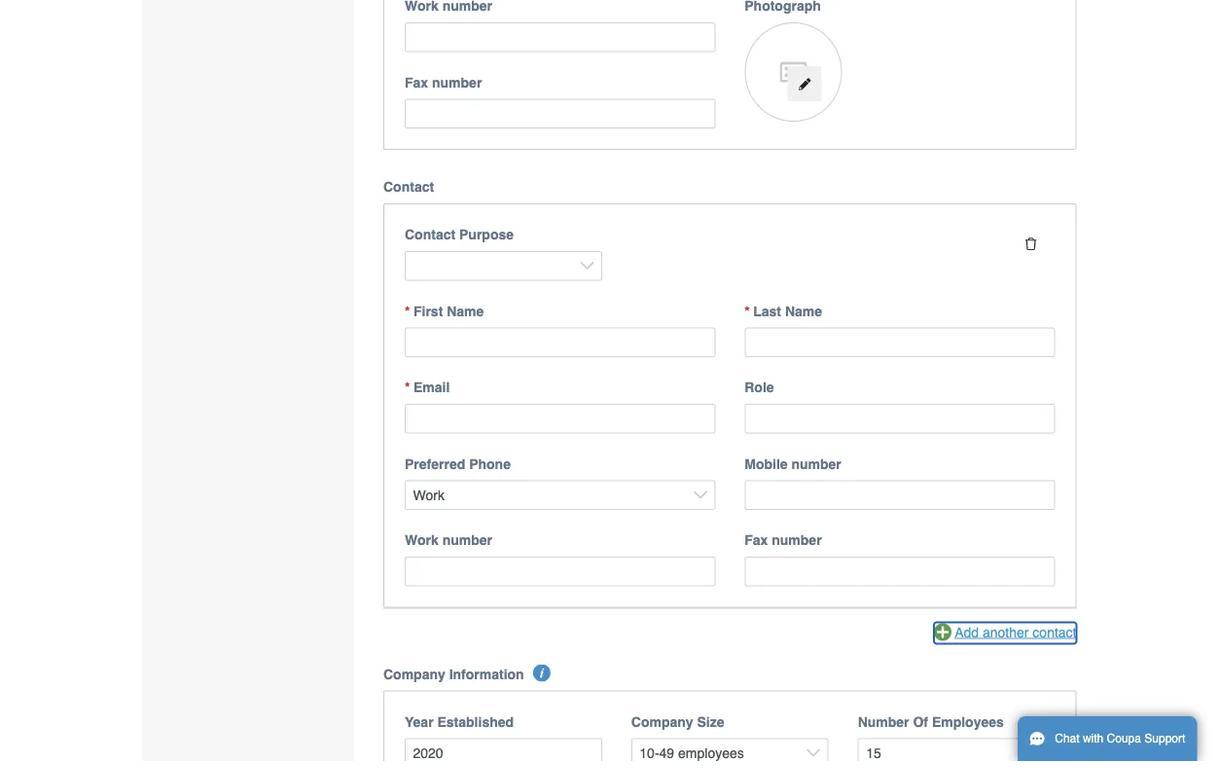 Task type: describe. For each thing, give the bounding box(es) containing it.
Year Established text field
[[405, 738, 602, 761]]

role
[[745, 380, 775, 395]]

work number
[[405, 532, 493, 548]]

first
[[414, 303, 443, 319]]

company information
[[384, 666, 524, 682]]

Work number text field
[[405, 22, 716, 52]]

email
[[414, 380, 450, 395]]

chat
[[1056, 732, 1080, 746]]

mobile
[[745, 456, 788, 472]]

fax for the leftmost fax number text box
[[405, 74, 428, 90]]

employees
[[933, 714, 1005, 729]]

size
[[698, 714, 725, 729]]

additional information image
[[534, 664, 551, 682]]

Number Of Employees text field
[[858, 738, 1056, 761]]

fax for bottom fax number text box
[[745, 532, 769, 548]]

add another contact button
[[935, 623, 1077, 644]]

number of employees
[[858, 714, 1005, 729]]

company for company information
[[384, 666, 446, 682]]

1 vertical spatial fax number text field
[[745, 557, 1056, 587]]

preferred phone
[[405, 456, 511, 472]]

fax number for the leftmost fax number text box
[[405, 74, 482, 90]]

with
[[1084, 732, 1104, 746]]

* last name
[[745, 303, 823, 319]]

name for * first name
[[447, 303, 484, 319]]

support
[[1145, 732, 1186, 746]]

last
[[754, 303, 782, 319]]

number for the leftmost fax number text box
[[432, 74, 482, 90]]

* for * email
[[405, 380, 410, 395]]

number
[[858, 714, 910, 729]]

Mobile number text field
[[745, 480, 1056, 510]]

chat with coupa support button
[[1018, 717, 1198, 761]]

change image image
[[798, 77, 812, 91]]

year
[[405, 714, 434, 729]]

* for * first name
[[405, 303, 410, 319]]



Task type: locate. For each thing, give the bounding box(es) containing it.
Work number text field
[[405, 557, 716, 587]]

0 horizontal spatial name
[[447, 303, 484, 319]]

contact for contact
[[384, 179, 434, 195]]

* for * last name
[[745, 303, 750, 319]]

1 horizontal spatial fax number
[[745, 532, 822, 548]]

None text field
[[405, 328, 716, 357]]

0 horizontal spatial fax number
[[405, 74, 482, 90]]

name
[[447, 303, 484, 319], [786, 303, 823, 319]]

fax number text field down 'mobile number' text box
[[745, 557, 1056, 587]]

phone
[[469, 456, 511, 472]]

0 vertical spatial company
[[384, 666, 446, 682]]

contact for contact purpose
[[405, 227, 456, 242]]

contact
[[384, 179, 434, 195], [405, 227, 456, 242]]

mobile number
[[745, 456, 842, 472]]

contact
[[1033, 624, 1077, 640]]

contact left purpose
[[405, 227, 456, 242]]

add another contact
[[955, 624, 1077, 640]]

1 horizontal spatial fax number text field
[[745, 557, 1056, 587]]

* left first
[[405, 303, 410, 319]]

1 vertical spatial contact
[[405, 227, 456, 242]]

*
[[405, 303, 410, 319], [745, 303, 750, 319], [405, 380, 410, 395]]

1 vertical spatial fax number
[[745, 532, 822, 548]]

* email
[[405, 380, 450, 395]]

1 vertical spatial fax
[[745, 532, 769, 548]]

company left size on the right bottom of the page
[[632, 714, 694, 729]]

0 horizontal spatial fax number text field
[[405, 99, 716, 128]]

0 horizontal spatial fax
[[405, 74, 428, 90]]

name right last
[[786, 303, 823, 319]]

contact up the contact purpose
[[384, 179, 434, 195]]

fax number
[[405, 74, 482, 90], [745, 532, 822, 548]]

company size
[[632, 714, 725, 729]]

number for 'mobile number' text box
[[792, 456, 842, 472]]

1 vertical spatial company
[[632, 714, 694, 729]]

company
[[384, 666, 446, 682], [632, 714, 694, 729]]

work
[[405, 532, 439, 548]]

2 name from the left
[[786, 303, 823, 319]]

preferred
[[405, 456, 466, 472]]

* left the email
[[405, 380, 410, 395]]

year established
[[405, 714, 514, 729]]

remove image
[[1025, 237, 1039, 251]]

1 horizontal spatial fax
[[745, 532, 769, 548]]

1 name from the left
[[447, 303, 484, 319]]

chat with coupa support
[[1056, 732, 1186, 746]]

purpose
[[460, 227, 514, 242]]

fax number text field down work number text box
[[405, 99, 716, 128]]

company for company size
[[632, 714, 694, 729]]

company up year
[[384, 666, 446, 682]]

1 horizontal spatial company
[[632, 714, 694, 729]]

Role text field
[[745, 404, 1056, 434]]

add
[[955, 624, 980, 640]]

photograph image
[[745, 22, 842, 122]]

contact purpose
[[405, 227, 514, 242]]

number
[[432, 74, 482, 90], [792, 456, 842, 472], [443, 532, 493, 548], [772, 532, 822, 548]]

coupa
[[1108, 732, 1142, 746]]

established
[[438, 714, 514, 729]]

name for * last name
[[786, 303, 823, 319]]

* left last
[[745, 303, 750, 319]]

0 vertical spatial fax number text field
[[405, 99, 716, 128]]

None text field
[[745, 328, 1056, 357], [405, 404, 716, 434], [745, 328, 1056, 357], [405, 404, 716, 434]]

of
[[914, 714, 929, 729]]

0 vertical spatial contact
[[384, 179, 434, 195]]

* first name
[[405, 303, 484, 319]]

another
[[983, 624, 1030, 640]]

information
[[449, 666, 524, 682]]

number for work number text field
[[443, 532, 493, 548]]

0 vertical spatial fax
[[405, 74, 428, 90]]

fax
[[405, 74, 428, 90], [745, 532, 769, 548]]

name right first
[[447, 303, 484, 319]]

0 vertical spatial fax number
[[405, 74, 482, 90]]

Fax number text field
[[405, 99, 716, 128], [745, 557, 1056, 587]]

number for bottom fax number text box
[[772, 532, 822, 548]]

fax number for bottom fax number text box
[[745, 532, 822, 548]]

0 horizontal spatial company
[[384, 666, 446, 682]]

1 horizontal spatial name
[[786, 303, 823, 319]]



Task type: vqa. For each thing, say whether or not it's contained in the screenshot.
environment,
no



